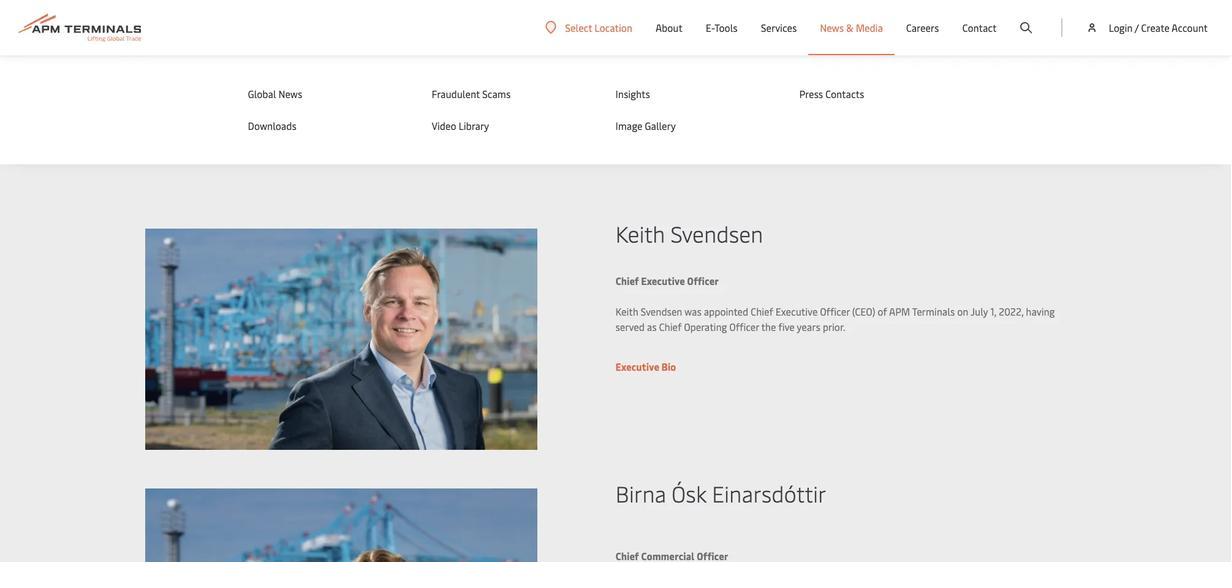 Task type: vqa. For each thing, say whether or not it's contained in the screenshot.
FEEDBACK
no



Task type: locate. For each thing, give the bounding box(es) containing it.
0 vertical spatial keith
[[616, 218, 665, 248]]

video library
[[432, 119, 489, 132]]

1 horizontal spatial news
[[820, 21, 844, 34]]

global up downloads
[[248, 87, 276, 101]]

executive bio
[[616, 360, 676, 373]]

keith for keith svendsen
[[616, 218, 665, 248]]

global left 'home'
[[145, 61, 170, 72]]

officer up prior.
[[820, 305, 850, 318]]

keith for keith svendsen was appointed chief executive officer (ceo) of apm terminals on july 1, 2022, having served as chief operating officer the five years prior.
[[616, 305, 639, 318]]

home
[[172, 61, 195, 72]]

0 vertical spatial svendsen
[[671, 218, 764, 248]]

executive inside the keith svendsen was appointed chief executive officer (ceo) of apm terminals on july 1, 2022, having served as chief operating officer the five years prior.
[[776, 305, 818, 318]]

>
[[200, 61, 204, 72]]

0 vertical spatial news
[[820, 21, 844, 34]]

keith svendsen was appointed chief executive officer (ceo) of apm terminals on july 1, 2022, having served as chief operating officer the five years prior.
[[616, 305, 1055, 334]]

keith up served
[[616, 305, 639, 318]]

2 keith from the top
[[616, 305, 639, 318]]

scams
[[482, 87, 511, 101]]

keith svendsen image
[[145, 229, 537, 450]]

2022,
[[999, 305, 1024, 318]]

0 vertical spatial officer
[[687, 274, 719, 288]]

1 vertical spatial global
[[248, 87, 276, 101]]

chief right as at the bottom right of page
[[659, 320, 682, 334]]

create
[[1142, 21, 1170, 34]]

0 horizontal spatial team
[[259, 61, 280, 72]]

global for global home > management team
[[145, 61, 170, 72]]

gallery
[[645, 119, 676, 132]]

1 horizontal spatial chief
[[659, 320, 682, 334]]

0 vertical spatial global
[[145, 61, 170, 72]]

svendsen for keith svendsen
[[671, 218, 764, 248]]

keith
[[616, 218, 665, 248], [616, 305, 639, 318]]

einarsdóttir
[[712, 478, 827, 508]]

1 horizontal spatial global
[[248, 87, 276, 101]]

1 horizontal spatial team
[[362, 99, 447, 148]]

2 vertical spatial chief
[[659, 320, 682, 334]]

press contacts link
[[800, 87, 959, 101]]

about button
[[656, 0, 683, 55]]

news left &
[[820, 21, 844, 34]]

login / create account link
[[1087, 0, 1208, 55]]

officer
[[687, 274, 719, 288], [820, 305, 850, 318], [730, 320, 760, 334]]

0 horizontal spatial chief
[[616, 274, 639, 288]]

executive up was
[[641, 274, 685, 288]]

downloads
[[248, 119, 297, 132]]

video library link
[[432, 119, 591, 132]]

2 vertical spatial officer
[[730, 320, 760, 334]]

0 horizontal spatial global
[[145, 61, 170, 72]]

library
[[459, 119, 489, 132]]

as
[[647, 320, 657, 334]]

of
[[878, 305, 888, 318]]

1 vertical spatial officer
[[820, 305, 850, 318]]

contact
[[963, 21, 997, 34]]

1 vertical spatial team
[[362, 99, 447, 148]]

chief up served
[[616, 274, 639, 288]]

image gallery link
[[616, 119, 775, 132]]

executive
[[641, 274, 685, 288], [776, 305, 818, 318], [616, 360, 660, 373]]

executive up five
[[776, 305, 818, 318]]

2 horizontal spatial officer
[[820, 305, 850, 318]]

1 vertical spatial keith
[[616, 305, 639, 318]]

contacts
[[826, 87, 865, 101]]

2 vertical spatial executive
[[616, 360, 660, 373]]

1 keith from the top
[[616, 218, 665, 248]]

news inside popup button
[[820, 21, 844, 34]]

team
[[259, 61, 280, 72], [362, 99, 447, 148]]

0 horizontal spatial officer
[[687, 274, 719, 288]]

video
[[432, 119, 456, 132]]

fraudulent scams
[[432, 87, 511, 101]]

chief up the the
[[751, 305, 774, 318]]

0 vertical spatial team
[[259, 61, 280, 72]]

news up downloads
[[279, 87, 302, 101]]

global for global news
[[248, 87, 276, 101]]

1 vertical spatial svendsen
[[641, 305, 683, 318]]

news
[[820, 21, 844, 34], [279, 87, 302, 101]]

officer up was
[[687, 274, 719, 288]]

1 vertical spatial news
[[279, 87, 302, 101]]

bio
[[662, 360, 676, 373]]

svendsen inside the keith svendsen was appointed chief executive officer (ceo) of apm terminals on july 1, 2022, having served as chief operating officer the five years prior.
[[641, 305, 683, 318]]

insights link
[[616, 87, 775, 101]]

media
[[856, 21, 883, 34]]

ósk
[[672, 478, 707, 508]]

keith up chief executive officer
[[616, 218, 665, 248]]

2 horizontal spatial chief
[[751, 305, 774, 318]]

global
[[145, 61, 170, 72], [248, 87, 276, 101]]

e-tools
[[706, 21, 738, 34]]

0 vertical spatial executive
[[641, 274, 685, 288]]

having
[[1026, 305, 1055, 318]]

image gallery
[[616, 119, 676, 132]]

fraudulent
[[432, 87, 480, 101]]

&
[[847, 21, 854, 34]]

executive left bio
[[616, 360, 660, 373]]

select location button
[[546, 21, 633, 34]]

0 vertical spatial chief
[[616, 274, 639, 288]]

keith inside the keith svendsen was appointed chief executive officer (ceo) of apm terminals on july 1, 2022, having served as chief operating officer the five years prior.
[[616, 305, 639, 318]]

1 vertical spatial chief
[[751, 305, 774, 318]]

chief
[[616, 274, 639, 288], [751, 305, 774, 318], [659, 320, 682, 334]]

management
[[207, 61, 258, 72], [145, 99, 354, 148]]

careers
[[907, 21, 939, 34]]

1 vertical spatial executive
[[776, 305, 818, 318]]

svendsen
[[671, 218, 764, 248], [641, 305, 683, 318]]

was
[[685, 305, 702, 318]]

officer down appointed on the right of page
[[730, 320, 760, 334]]



Task type: describe. For each thing, give the bounding box(es) containing it.
executive bio link
[[616, 360, 676, 373]]

the
[[762, 320, 776, 334]]

global home > management team
[[145, 61, 280, 72]]

0 horizontal spatial news
[[279, 87, 302, 101]]

/
[[1135, 21, 1139, 34]]

insights
[[616, 87, 650, 101]]

login / create account
[[1109, 21, 1208, 34]]

account
[[1172, 21, 1208, 34]]

on
[[958, 305, 969, 318]]

july
[[971, 305, 988, 318]]

press contacts
[[800, 87, 865, 101]]

global news link
[[248, 87, 407, 101]]

careers button
[[907, 0, 939, 55]]

select location
[[565, 21, 633, 34]]

global home link
[[145, 61, 195, 72]]

services
[[761, 21, 797, 34]]

downloads link
[[248, 119, 407, 132]]

fraudulent scams link
[[432, 87, 591, 101]]

news & media
[[820, 21, 883, 34]]

image
[[616, 119, 643, 132]]

contact button
[[963, 0, 997, 55]]

svendsen for keith svendsen was appointed chief executive officer (ceo) of apm terminals on july 1, 2022, having served as chief operating officer the five years prior.
[[641, 305, 683, 318]]

0 vertical spatial management
[[207, 61, 258, 72]]

birna image
[[145, 488, 537, 562]]

e-
[[706, 21, 715, 34]]

press
[[800, 87, 823, 101]]

tools
[[715, 21, 738, 34]]

five
[[779, 320, 795, 334]]

login
[[1109, 21, 1133, 34]]

terminals
[[913, 305, 955, 318]]

about
[[656, 21, 683, 34]]

chief executive officer
[[616, 274, 719, 288]]

1 vertical spatial management
[[145, 99, 354, 148]]

years
[[797, 320, 821, 334]]

(ceo)
[[853, 305, 876, 318]]

1,
[[991, 305, 997, 318]]

services button
[[761, 0, 797, 55]]

management team
[[145, 99, 447, 148]]

location
[[595, 21, 633, 34]]

keith svendsen
[[616, 218, 764, 248]]

served
[[616, 320, 645, 334]]

select
[[565, 21, 592, 34]]

birna
[[616, 478, 666, 508]]

apm
[[890, 305, 911, 318]]

1 horizontal spatial officer
[[730, 320, 760, 334]]

e-tools button
[[706, 0, 738, 55]]

prior.
[[823, 320, 846, 334]]

appointed
[[704, 305, 749, 318]]

global news
[[248, 87, 302, 101]]

birna ósk einarsdóttir
[[616, 478, 827, 508]]

news & media button
[[820, 0, 883, 55]]

operating
[[684, 320, 727, 334]]



